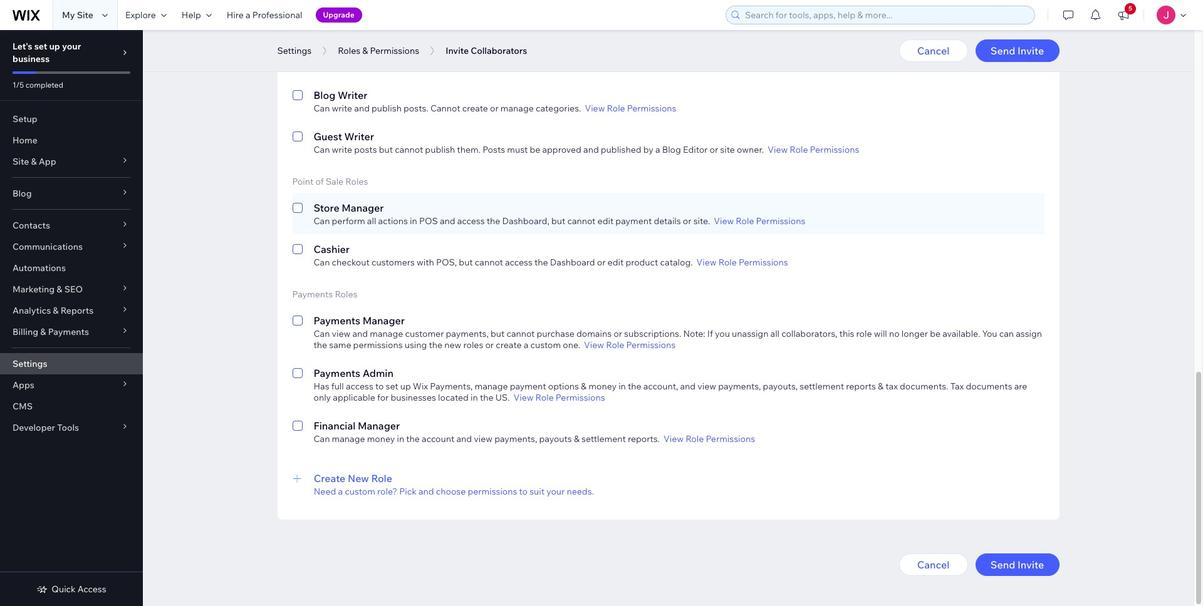Task type: vqa. For each thing, say whether or not it's contained in the screenshot.
account
yes



Task type: locate. For each thing, give the bounding box(es) containing it.
0 vertical spatial view
[[332, 329, 351, 340]]

0 vertical spatial publish
[[372, 103, 402, 114]]

but right dashboard,
[[552, 216, 566, 227]]

view inside guest writer can write posts but cannot publish them. posts must be approved and published by a blog editor or site owner. view role permissions
[[768, 144, 788, 156]]

the left dashboard,
[[487, 216, 501, 227]]

0 horizontal spatial be
[[530, 144, 541, 156]]

store manager can perform all actions in pos and access the dashboard, but cannot edit payment details or site. view role permissions
[[314, 202, 806, 227]]

1 cancel button from the top
[[899, 40, 968, 62]]

None checkbox
[[293, 46, 303, 73], [293, 201, 303, 227], [293, 419, 303, 445], [293, 46, 303, 73], [293, 201, 303, 227], [293, 419, 303, 445]]

1 vertical spatial permissions
[[468, 487, 518, 498]]

1 vertical spatial site.
[[694, 216, 711, 227]]

0 vertical spatial permissions
[[353, 340, 403, 351]]

create right cannot
[[463, 103, 488, 114]]

blog inside guest writer can write posts but cannot publish them. posts must be approved and published by a blog editor or site owner. view role permissions
[[663, 144, 681, 156]]

settings up apps
[[13, 359, 47, 370]]

be inside guest writer can write posts but cannot publish them. posts must be approved and published by a blog editor or site owner. view role permissions
[[530, 144, 541, 156]]

1 vertical spatial to
[[520, 487, 528, 498]]

0 vertical spatial cancel button
[[899, 40, 968, 62]]

0 vertical spatial payment
[[616, 216, 652, 227]]

can
[[1000, 329, 1015, 340]]

1 vertical spatial view
[[698, 381, 717, 393]]

settlement left reports
[[800, 381, 845, 393]]

of left the sale
[[316, 176, 324, 187]]

2 cancel from the top
[[918, 559, 950, 572]]

invite
[[1018, 45, 1045, 57], [446, 45, 469, 56], [1018, 559, 1045, 572]]

view right reports.
[[664, 434, 684, 445]]

your inside create new role need a custom role? pick and choose permissions to suit your needs.
[[547, 487, 565, 498]]

None checkbox
[[293, 88, 303, 114], [293, 129, 303, 156], [293, 242, 303, 268], [293, 314, 303, 351], [293, 366, 303, 404], [293, 88, 303, 114], [293, 129, 303, 156], [293, 242, 303, 268], [293, 314, 303, 351], [293, 366, 303, 404]]

be right must
[[530, 144, 541, 156]]

but right pos,
[[459, 257, 473, 268]]

view role permissions
[[584, 340, 676, 351], [514, 393, 605, 404]]

payments down analytics & reports "dropdown button"
[[48, 327, 89, 338]]

to left suit
[[520, 487, 528, 498]]

perform
[[332, 216, 365, 227]]

in left account,
[[619, 381, 626, 393]]

view role permissions button for financial manager
[[664, 434, 756, 445]]

1 vertical spatial custom
[[345, 487, 376, 498]]

write inside blog writer can write and publish posts. cannot create or manage categories. view role permissions
[[332, 103, 352, 114]]

help button
[[174, 0, 219, 30]]

blog right by at the top right of the page
[[663, 144, 681, 156]]

1 horizontal spatial permissions
[[468, 487, 518, 498]]

manage inside the blog editor can fully manage the blog but not other areas of your site. view role permissions
[[351, 61, 385, 73]]

posts
[[354, 144, 377, 156]]

1 vertical spatial write
[[332, 144, 352, 156]]

0 vertical spatial send
[[991, 45, 1016, 57]]

1 horizontal spatial payment
[[616, 216, 652, 227]]

1 vertical spatial site
[[13, 156, 29, 167]]

role inside create new role need a custom role? pick and choose permissions to suit your needs.
[[371, 473, 393, 485]]

access right pos
[[458, 216, 485, 227]]

1 vertical spatial up
[[400, 381, 411, 393]]

send invite for 2nd the send invite "button" from the bottom of the page
[[991, 45, 1045, 57]]

1 send from the top
[[991, 45, 1016, 57]]

areas
[[478, 61, 500, 73]]

view inside store manager can perform all actions in pos and access the dashboard, but cannot edit payment details or site. view role permissions
[[714, 216, 734, 227]]

my site
[[62, 9, 93, 21]]

developer tools button
[[0, 418, 143, 439]]

0 horizontal spatial payment
[[510, 381, 547, 393]]

edit inside store manager can perform all actions in pos and access the dashboard, but cannot edit payment details or site. view role permissions
[[598, 216, 614, 227]]

1 horizontal spatial editor
[[683, 144, 708, 156]]

write for guest
[[332, 144, 352, 156]]

send for first the send invite "button" from the bottom of the page
[[991, 559, 1016, 572]]

2 vertical spatial access
[[346, 381, 374, 393]]

can down cashier
[[314, 257, 330, 268]]

can for blog writer
[[314, 103, 330, 114]]

4 can from the top
[[314, 216, 330, 227]]

0 vertical spatial access
[[458, 216, 485, 227]]

view right us.
[[514, 393, 534, 404]]

publish left posts. at the left
[[372, 103, 402, 114]]

but inside can view and manage customer payments, but cannot purchase domains or subscriptions. note: if you unassign all collaborators, this role will no longer be available. you can assign the same permissions using the new roles or create a custom one.
[[491, 329, 505, 340]]

the inside cashier can checkout customers with pos, but cannot access the dashboard or edit product catalog. view role permissions
[[535, 257, 548, 268]]

1 horizontal spatial payments,
[[495, 434, 538, 445]]

0 vertical spatial cancel
[[918, 45, 950, 57]]

2 can from the top
[[314, 103, 330, 114]]

a left purchase
[[524, 340, 529, 351]]

invite collaborators button
[[440, 41, 534, 60]]

0 horizontal spatial publish
[[372, 103, 402, 114]]

must
[[507, 144, 528, 156]]

0 vertical spatial of
[[502, 61, 510, 73]]

tax
[[951, 381, 965, 393]]

settings for settings link on the left
[[13, 359, 47, 370]]

automations link
[[0, 258, 143, 279]]

marketing & seo button
[[0, 279, 143, 300]]

&
[[363, 45, 368, 56], [31, 156, 37, 167], [57, 284, 62, 295], [53, 305, 59, 317], [40, 327, 46, 338], [581, 381, 587, 393], [878, 381, 884, 393], [574, 434, 580, 445]]

setup
[[13, 113, 37, 125]]

money inside financial manager can manage money in the account and view payments, payouts & settlement reports. view role permissions
[[367, 434, 395, 445]]

0 horizontal spatial of
[[316, 176, 324, 187]]

0 vertical spatial view role permissions
[[584, 340, 676, 351]]

editor
[[338, 48, 367, 60], [683, 144, 708, 156]]

0 horizontal spatial custom
[[345, 487, 376, 498]]

1 write from the top
[[332, 103, 352, 114]]

manage inside can view and manage customer payments, but cannot purchase domains or subscriptions. note: if you unassign all collaborators, this role will no longer be available. you can assign the same permissions using the new roles or create a custom one.
[[370, 329, 403, 340]]

1 vertical spatial be
[[931, 329, 941, 340]]

blog up settings "button"
[[293, 22, 311, 33]]

a inside create new role need a custom role? pick and choose permissions to suit your needs.
[[338, 487, 343, 498]]

or up posts
[[490, 103, 499, 114]]

Search for tools, apps, help & more... field
[[742, 6, 1031, 24]]

view role permissions button for blog writer
[[585, 103, 677, 114]]

up left wix
[[400, 381, 411, 393]]

can inside financial manager can manage money in the account and view payments, payouts & settlement reports. view role permissions
[[314, 434, 330, 445]]

manager up perform
[[342, 202, 384, 214]]

settings inside "button"
[[277, 45, 312, 56]]

1 horizontal spatial settings
[[277, 45, 312, 56]]

cannot up "dashboard"
[[568, 216, 596, 227]]

view right details
[[714, 216, 734, 227]]

set up business
[[34, 41, 47, 52]]

a inside can view and manage customer payments, but cannot purchase domains or subscriptions. note: if you unassign all collaborators, this role will no longer be available. you can assign the same permissions using the new roles or create a custom one.
[[524, 340, 529, 351]]

view inside has full access to set up wix payments, manage payment options & money in the account, and view payments, payouts, settlement reports & tax documents. tax documents are only applicable for businesses located in the us.
[[698, 381, 717, 393]]

publish left 'them.'
[[425, 144, 455, 156]]

other
[[454, 61, 476, 73]]

1 vertical spatial send
[[991, 559, 1016, 572]]

payments, right customer
[[446, 329, 489, 340]]

1 horizontal spatial your
[[512, 61, 530, 73]]

roles & permissions
[[338, 45, 420, 56]]

reports.
[[628, 434, 660, 445]]

but right posts
[[379, 144, 393, 156]]

1 vertical spatial manager
[[363, 315, 405, 327]]

posts.
[[404, 103, 429, 114]]

be right longer
[[931, 329, 941, 340]]

view right the owner.
[[768, 144, 788, 156]]

editor inside guest writer can write posts but cannot publish them. posts must be approved and published by a blog editor or site owner. view role permissions
[[683, 144, 708, 156]]

permissions
[[353, 340, 403, 351], [468, 487, 518, 498]]

all right "unassign"
[[771, 329, 780, 340]]

site.
[[532, 61, 549, 73], [694, 216, 711, 227]]

writer down "fully"
[[338, 89, 368, 102]]

permissions inside the blog editor can fully manage the blog but not other areas of your site. view role permissions
[[595, 61, 644, 73]]

payments, left payouts,
[[719, 381, 762, 393]]

can inside guest writer can write posts but cannot publish them. posts must be approved and published by a blog editor or site owner. view role permissions
[[314, 144, 330, 156]]

dashboard,
[[503, 216, 550, 227]]

view up guest writer can write posts but cannot publish them. posts must be approved and published by a blog editor or site owner. view role permissions
[[585, 103, 605, 114]]

site inside dropdown button
[[13, 156, 29, 167]]

permissions up the 'admin' at the left bottom of page
[[353, 340, 403, 351]]

and right approved
[[584, 144, 599, 156]]

manage inside has full access to set up wix payments, manage payment options & money in the account, and view payments, payouts, settlement reports & tax documents. tax documents are only applicable for businesses located in the us.
[[475, 381, 508, 393]]

2 vertical spatial view
[[474, 434, 493, 445]]

and right pick
[[419, 487, 434, 498]]

0 vertical spatial create
[[463, 103, 488, 114]]

& inside popup button
[[57, 284, 62, 295]]

1 vertical spatial writer
[[345, 130, 374, 143]]

0 vertical spatial up
[[49, 41, 60, 52]]

1 vertical spatial create
[[496, 340, 522, 351]]

6 can from the top
[[314, 329, 330, 340]]

create new role need a custom role? pick and choose permissions to suit your needs.
[[314, 473, 594, 498]]

with
[[417, 257, 434, 268]]

up
[[49, 41, 60, 52], [400, 381, 411, 393]]

of right 'areas'
[[502, 61, 510, 73]]

create
[[314, 473, 346, 485]]

payments, left payouts
[[495, 434, 538, 445]]

your
[[62, 41, 81, 52], [512, 61, 530, 73], [547, 487, 565, 498]]

2 write from the top
[[332, 144, 352, 156]]

edit left product
[[608, 257, 624, 268]]

1 can from the top
[[314, 61, 330, 73]]

payments for payments roles
[[293, 289, 333, 300]]

2 send invite from the top
[[991, 559, 1045, 572]]

cancel for first the send invite "button" from the bottom of the page
[[918, 559, 950, 572]]

1 vertical spatial settlement
[[582, 434, 626, 445]]

manager down for
[[358, 420, 400, 433]]

0 horizontal spatial your
[[62, 41, 81, 52]]

0 vertical spatial settings
[[277, 45, 312, 56]]

0 horizontal spatial settings
[[13, 359, 47, 370]]

invite collaborators
[[446, 45, 527, 56]]

blog up "fully"
[[314, 48, 336, 60]]

wix
[[413, 381, 428, 393]]

create
[[463, 103, 488, 114], [496, 340, 522, 351]]

writer inside blog writer can write and publish posts. cannot create or manage categories. view role permissions
[[338, 89, 368, 102]]

1 cancel from the top
[[918, 45, 950, 57]]

0 horizontal spatial permissions
[[353, 340, 403, 351]]

can for store manager
[[314, 216, 330, 227]]

2 horizontal spatial access
[[505, 257, 533, 268]]

blog for writer
[[314, 89, 336, 102]]

a inside guest writer can write posts but cannot publish them. posts must be approved and published by a blog editor or site owner. view role permissions
[[656, 144, 661, 156]]

payments, inside financial manager can manage money in the account and view payments, payouts & settlement reports. view role permissions
[[495, 434, 538, 445]]

0 vertical spatial set
[[34, 41, 47, 52]]

send for 2nd the send invite "button" from the bottom of the page
[[991, 45, 1016, 57]]

can inside store manager can perform all actions in pos and access the dashboard, but cannot edit payment details or site. view role permissions
[[314, 216, 330, 227]]

a right need on the bottom
[[338, 487, 343, 498]]

payments
[[293, 289, 333, 300], [314, 315, 361, 327], [48, 327, 89, 338], [314, 367, 361, 380]]

0 vertical spatial to
[[376, 381, 384, 393]]

send invite for first the send invite "button" from the bottom of the page
[[991, 559, 1045, 572]]

your down collaborators
[[512, 61, 530, 73]]

the left account,
[[628, 381, 642, 393]]

can down guest in the left top of the page
[[314, 144, 330, 156]]

actions
[[378, 216, 408, 227]]

all inside store manager can perform all actions in pos and access the dashboard, but cannot edit payment details or site. view role permissions
[[367, 216, 376, 227]]

and inside can view and manage customer payments, but cannot purchase domains or subscriptions. note: if you unassign all collaborators, this role will no longer be available. you can assign the same permissions using the new roles or create a custom one.
[[353, 329, 368, 340]]

can left "fully"
[[314, 61, 330, 73]]

cannot inside can view and manage customer payments, but cannot purchase domains or subscriptions. note: if you unassign all collaborators, this role will no longer be available. you can assign the same permissions using the new roles or create a custom one.
[[507, 329, 535, 340]]

1 vertical spatial of
[[316, 176, 324, 187]]

cannot right pos,
[[475, 257, 503, 268]]

analytics
[[13, 305, 51, 317]]

invite inside button
[[446, 45, 469, 56]]

owner.
[[737, 144, 764, 156]]

1 send invite button from the top
[[976, 40, 1060, 62]]

2 send invite button from the top
[[976, 554, 1060, 577]]

writer inside guest writer can write posts but cannot publish them. posts must be approved and published by a blog editor or site owner. view role permissions
[[345, 130, 374, 143]]

3 can from the top
[[314, 144, 330, 156]]

and right account
[[457, 434, 472, 445]]

5 can from the top
[[314, 257, 330, 268]]

payment right us.
[[510, 381, 547, 393]]

1 vertical spatial send invite
[[991, 559, 1045, 572]]

write up guest in the left top of the page
[[332, 103, 352, 114]]

quick
[[52, 584, 76, 596]]

payments up same
[[314, 315, 361, 327]]

dashboard
[[550, 257, 595, 268]]

2 cancel button from the top
[[899, 554, 968, 577]]

1 vertical spatial set
[[386, 381, 399, 393]]

0 horizontal spatial set
[[34, 41, 47, 52]]

1 vertical spatial cancel button
[[899, 554, 968, 577]]

same
[[329, 340, 351, 351]]

1 vertical spatial access
[[505, 257, 533, 268]]

0 vertical spatial edit
[[598, 216, 614, 227]]

set down the 'admin' at the left bottom of page
[[386, 381, 399, 393]]

0 horizontal spatial editor
[[338, 48, 367, 60]]

assign
[[1017, 329, 1043, 340]]

cancel for 2nd the send invite "button" from the bottom of the page
[[918, 45, 950, 57]]

can inside blog writer can write and publish posts. cannot create or manage categories. view role permissions
[[314, 103, 330, 114]]

note:
[[684, 329, 706, 340]]

view role permissions up account,
[[584, 340, 676, 351]]

1 horizontal spatial site
[[77, 9, 93, 21]]

site
[[77, 9, 93, 21], [13, 156, 29, 167]]

permissions inside blog writer can write and publish posts. cannot create or manage categories. view role permissions
[[628, 103, 677, 114]]

0 vertical spatial all
[[367, 216, 376, 227]]

the left us.
[[480, 393, 494, 404]]

2 vertical spatial your
[[547, 487, 565, 498]]

the inside the blog editor can fully manage the blog but not other areas of your site. view role permissions
[[387, 61, 400, 73]]

custom inside create new role need a custom role? pick and choose permissions to suit your needs.
[[345, 487, 376, 498]]

and down payments manager
[[353, 329, 368, 340]]

1 horizontal spatial all
[[771, 329, 780, 340]]

payments for payments manager
[[314, 315, 361, 327]]

blog
[[293, 22, 311, 33], [314, 48, 336, 60], [314, 89, 336, 102], [663, 144, 681, 156], [13, 188, 32, 199]]

your down the my
[[62, 41, 81, 52]]

in left pos
[[410, 216, 417, 227]]

1 horizontal spatial view
[[474, 434, 493, 445]]

can down financial
[[314, 434, 330, 445]]

site. inside store manager can perform all actions in pos and access the dashboard, but cannot edit payment details or site. view role permissions
[[694, 216, 711, 227]]

blog down "fully"
[[314, 89, 336, 102]]

permissions right choose
[[468, 487, 518, 498]]

view up categories.
[[553, 61, 573, 73]]

1 horizontal spatial money
[[589, 381, 617, 393]]

edit left details
[[598, 216, 614, 227]]

tools
[[57, 423, 79, 434]]

0 vertical spatial site
[[77, 9, 93, 21]]

site right the my
[[77, 9, 93, 21]]

site down home
[[13, 156, 29, 167]]

customer
[[405, 329, 444, 340]]

1 vertical spatial money
[[367, 434, 395, 445]]

custom inside can view and manage customer payments, but cannot purchase domains or subscriptions. note: if you unassign all collaborators, this role will no longer be available. you can assign the same permissions using the new roles or create a custom one.
[[531, 340, 561, 351]]

invite for cancel button associated with 2nd the send invite "button" from the bottom of the page
[[1018, 45, 1045, 57]]

view
[[332, 329, 351, 340], [698, 381, 717, 393], [474, 434, 493, 445]]

send invite button
[[976, 40, 1060, 62], [976, 554, 1060, 577]]

settings inside sidebar element
[[13, 359, 47, 370]]

in
[[410, 216, 417, 227], [619, 381, 626, 393], [471, 393, 478, 404], [397, 434, 405, 445]]

0 horizontal spatial access
[[346, 381, 374, 393]]

a right by at the top right of the page
[[656, 144, 661, 156]]

access inside store manager can perform all actions in pos and access the dashboard, but cannot edit payment details or site. view role permissions
[[458, 216, 485, 227]]

contacts
[[13, 220, 50, 231]]

writer for blog writer
[[338, 89, 368, 102]]

0 vertical spatial editor
[[338, 48, 367, 60]]

your right suit
[[547, 487, 565, 498]]

manage left categories.
[[501, 103, 534, 114]]

0 horizontal spatial all
[[367, 216, 376, 227]]

1 vertical spatial send invite button
[[976, 554, 1060, 577]]

account
[[422, 434, 455, 445]]

and right pos
[[440, 216, 456, 227]]

to down the 'admin' at the left bottom of page
[[376, 381, 384, 393]]

manager up using
[[363, 315, 405, 327]]

1 horizontal spatial custom
[[531, 340, 561, 351]]

1 vertical spatial your
[[512, 61, 530, 73]]

1 vertical spatial edit
[[608, 257, 624, 268]]

manager inside financial manager can manage money in the account and view payments, payouts & settlement reports. view role permissions
[[358, 420, 400, 433]]

my
[[62, 9, 75, 21]]

0 vertical spatial write
[[332, 103, 352, 114]]

all inside can view and manage customer payments, but cannot purchase domains or subscriptions. note: if you unassign all collaborators, this role will no longer be available. you can assign the same permissions using the new roles or create a custom one.
[[771, 329, 780, 340]]

view inside cashier can checkout customers with pos, but cannot access the dashboard or edit product catalog. view role permissions
[[697, 257, 717, 268]]

2 horizontal spatial view
[[698, 381, 717, 393]]

needs.
[[567, 487, 594, 498]]

can up guest in the left top of the page
[[314, 103, 330, 114]]

view role permissions button for store manager
[[714, 216, 806, 227]]

payments for payments admin
[[314, 367, 361, 380]]

view inside the blog editor can fully manage the blog but not other areas of your site. view role permissions
[[553, 61, 573, 73]]

0 vertical spatial site.
[[532, 61, 549, 73]]

need a custom role? pick and choose permissions to suit your needs. button
[[314, 487, 1045, 498]]

us.
[[496, 393, 510, 404]]

role inside cashier can checkout customers with pos, but cannot access the dashboard or edit product catalog. view role permissions
[[719, 257, 737, 268]]

seo
[[64, 284, 83, 295]]

1 vertical spatial settings
[[13, 359, 47, 370]]

write
[[332, 103, 352, 114], [332, 144, 352, 156]]

can
[[314, 61, 330, 73], [314, 103, 330, 114], [314, 144, 330, 156], [314, 216, 330, 227], [314, 257, 330, 268], [314, 329, 330, 340], [314, 434, 330, 445]]

view role permissions up payouts
[[514, 393, 605, 404]]

1 vertical spatial all
[[771, 329, 780, 340]]

1 horizontal spatial access
[[458, 216, 485, 227]]

0 horizontal spatial site
[[13, 156, 29, 167]]

1 vertical spatial payment
[[510, 381, 547, 393]]

a
[[246, 9, 251, 21], [656, 144, 661, 156], [524, 340, 529, 351], [338, 487, 343, 498]]

domains
[[577, 329, 612, 340]]

hire a professional
[[227, 9, 303, 21]]

0 horizontal spatial settlement
[[582, 434, 626, 445]]

1 vertical spatial view role permissions
[[514, 393, 605, 404]]

using
[[405, 340, 427, 351]]

up up business
[[49, 41, 60, 52]]

developer
[[13, 423, 55, 434]]

the left "dashboard"
[[535, 257, 548, 268]]

roles up "fully"
[[338, 45, 361, 56]]

cannot inside guest writer can write posts but cannot publish them. posts must be approved and published by a blog editor or site owner. view role permissions
[[395, 144, 423, 156]]

0 vertical spatial send invite button
[[976, 40, 1060, 62]]

all left actions
[[367, 216, 376, 227]]

need
[[314, 487, 336, 498]]

to
[[376, 381, 384, 393], [520, 487, 528, 498]]

view right account,
[[698, 381, 717, 393]]

write down guest in the left top of the page
[[332, 144, 352, 156]]

cannot down posts. at the left
[[395, 144, 423, 156]]

view role permissions button
[[553, 61, 644, 73], [585, 103, 677, 114], [768, 144, 860, 156], [714, 216, 806, 227], [697, 257, 789, 268], [584, 340, 676, 351], [514, 393, 605, 404], [664, 434, 756, 445]]

permissions inside store manager can perform all actions in pos and access the dashboard, but cannot edit payment details or site. view role permissions
[[757, 216, 806, 227]]

suit
[[530, 487, 545, 498]]

let's
[[13, 41, 32, 52]]

0 horizontal spatial to
[[376, 381, 384, 393]]

7 can from the top
[[314, 434, 330, 445]]

1 vertical spatial payments,
[[719, 381, 762, 393]]

blog up "contacts"
[[13, 188, 32, 199]]

settings button
[[271, 41, 318, 60]]

writer for guest writer
[[345, 130, 374, 143]]

0 vertical spatial custom
[[531, 340, 561, 351]]

1 horizontal spatial set
[[386, 381, 399, 393]]

1 send invite from the top
[[991, 45, 1045, 57]]

the left account
[[407, 434, 420, 445]]

1 horizontal spatial settlement
[[800, 381, 845, 393]]

but left not
[[423, 61, 437, 73]]

access down payments admin
[[346, 381, 374, 393]]

to inside has full access to set up wix payments, manage payment options & money in the account, and view payments, payouts, settlement reports & tax documents. tax documents are only applicable for businesses located in the us.
[[376, 381, 384, 393]]

can down payments roles
[[314, 329, 330, 340]]

1 horizontal spatial site.
[[694, 216, 711, 227]]

1 vertical spatial publish
[[425, 144, 455, 156]]

0 vertical spatial settlement
[[800, 381, 845, 393]]

0 vertical spatial manager
[[342, 202, 384, 214]]

& inside "dropdown button"
[[53, 305, 59, 317]]

0 vertical spatial your
[[62, 41, 81, 52]]

0 horizontal spatial payments,
[[446, 329, 489, 340]]

site & app
[[13, 156, 56, 167]]

1 horizontal spatial be
[[931, 329, 941, 340]]

invite for cancel button associated with first the send invite "button" from the bottom of the page
[[1018, 559, 1045, 572]]

automations
[[13, 263, 66, 274]]

approved
[[543, 144, 582, 156]]

custom left the one.
[[531, 340, 561, 351]]

1 horizontal spatial publish
[[425, 144, 455, 156]]

2 vertical spatial payments,
[[495, 434, 538, 445]]

guest writer can write posts but cannot publish them. posts must be approved and published by a blog editor or site owner. view role permissions
[[314, 130, 860, 156]]

or right "dashboard"
[[597, 257, 606, 268]]

your inside the blog editor can fully manage the blog but not other areas of your site. view role permissions
[[512, 61, 530, 73]]

blog inside the blog editor can fully manage the blog but not other areas of your site. view role permissions
[[314, 48, 336, 60]]

2 send from the top
[[991, 559, 1016, 572]]

1 horizontal spatial create
[[496, 340, 522, 351]]

role?
[[377, 487, 398, 498]]

2 vertical spatial manager
[[358, 420, 400, 433]]

role inside guest writer can write posts but cannot publish them. posts must be approved and published by a blog editor or site owner. view role permissions
[[790, 144, 809, 156]]

write inside guest writer can write posts but cannot publish them. posts must be approved and published by a blog editor or site owner. view role permissions
[[332, 144, 352, 156]]

blog editor can fully manage the blog but not other areas of your site. view role permissions
[[314, 48, 644, 73]]

0 vertical spatial payments,
[[446, 329, 489, 340]]

0 horizontal spatial site.
[[532, 61, 549, 73]]

setup link
[[0, 108, 143, 130]]

access down dashboard,
[[505, 257, 533, 268]]

& inside dropdown button
[[31, 156, 37, 167]]

permissions inside financial manager can manage money in the account and view payments, payouts & settlement reports. view role permissions
[[706, 434, 756, 445]]

1 vertical spatial editor
[[683, 144, 708, 156]]

payments down cashier
[[293, 289, 333, 300]]

0 horizontal spatial view
[[332, 329, 351, 340]]

site. up categories.
[[532, 61, 549, 73]]

cms link
[[0, 396, 143, 418]]

money right options
[[589, 381, 617, 393]]



Task type: describe. For each thing, give the bounding box(es) containing it.
but inside the blog editor can fully manage the blog but not other areas of your site. view role permissions
[[423, 61, 437, 73]]

permissions inside create new role need a custom role? pick and choose permissions to suit your needs.
[[468, 487, 518, 498]]

1/5 completed
[[13, 80, 63, 90]]

the inside financial manager can manage money in the account and view payments, payouts & settlement reports. view role permissions
[[407, 434, 420, 445]]

or right roles
[[486, 340, 494, 351]]

view inside can view and manage customer payments, but cannot purchase domains or subscriptions. note: if you unassign all collaborators, this role will no longer be available. you can assign the same permissions using the new roles or create a custom one.
[[332, 329, 351, 340]]

view role permissions for payments manager
[[584, 340, 676, 351]]

manage inside blog writer can write and publish posts. cannot create or manage categories. view role permissions
[[501, 103, 534, 114]]

and inside has full access to set up wix payments, manage payment options & money in the account, and view payments, payouts, settlement reports & tax documents. tax documents are only applicable for businesses located in the us.
[[681, 381, 696, 393]]

blog roles
[[293, 22, 336, 33]]

editor inside the blog editor can fully manage the blog but not other areas of your site. view role permissions
[[338, 48, 367, 60]]

to inside create new role need a custom role? pick and choose permissions to suit your needs.
[[520, 487, 528, 498]]

can inside cashier can checkout customers with pos, but cannot access the dashboard or edit product catalog. view role permissions
[[314, 257, 330, 268]]

tax
[[886, 381, 898, 393]]

access
[[78, 584, 106, 596]]

can for blog editor
[[314, 61, 330, 73]]

financial
[[314, 420, 356, 433]]

reports
[[61, 305, 94, 317]]

money inside has full access to set up wix payments, manage payment options & money in the account, and view payments, payouts, settlement reports & tax documents. tax documents are only applicable for businesses located in the us.
[[589, 381, 617, 393]]

sidebar element
[[0, 30, 143, 607]]

blog
[[402, 61, 421, 73]]

manager for financial
[[358, 420, 400, 433]]

has full access to set up wix payments, manage payment options & money in the account, and view payments, payouts, settlement reports & tax documents. tax documents are only applicable for businesses located in the us.
[[314, 381, 1028, 404]]

settings link
[[0, 354, 143, 375]]

cannot
[[431, 103, 461, 114]]

site
[[721, 144, 735, 156]]

view inside blog writer can write and publish posts. cannot create or manage categories. view role permissions
[[585, 103, 605, 114]]

view role permissions button for guest writer
[[768, 144, 860, 156]]

documents
[[967, 381, 1013, 393]]

blog button
[[0, 183, 143, 204]]

manage inside financial manager can manage money in the account and view payments, payouts & settlement reports. view role permissions
[[332, 434, 365, 445]]

roles down the upgrade
[[313, 22, 336, 33]]

and inside guest writer can write posts but cannot publish them. posts must be approved and published by a blog editor or site owner. view role permissions
[[584, 144, 599, 156]]

them.
[[457, 144, 481, 156]]

longer
[[902, 329, 929, 340]]

of inside the blog editor can fully manage the blog but not other areas of your site. view role permissions
[[502, 61, 510, 73]]

cannot inside store manager can perform all actions in pos and access the dashboard, but cannot edit payment details or site. view role permissions
[[568, 216, 596, 227]]

view inside financial manager can manage money in the account and view payments, payouts & settlement reports. view role permissions
[[474, 434, 493, 445]]

your inside let's set up your business
[[62, 41, 81, 52]]

roles inside roles & permissions button
[[338, 45, 361, 56]]

store
[[314, 202, 340, 214]]

the left same
[[314, 340, 327, 351]]

permissions inside button
[[370, 45, 420, 56]]

pick
[[400, 487, 417, 498]]

roles & permissions button
[[332, 41, 426, 60]]

guest
[[314, 130, 342, 143]]

roles right the sale
[[346, 176, 368, 187]]

& inside button
[[363, 45, 368, 56]]

app
[[39, 156, 56, 167]]

view role permissions button for payments manager
[[584, 340, 676, 351]]

payment inside has full access to set up wix payments, manage payment options & money in the account, and view payments, payouts, settlement reports & tax documents. tax documents are only applicable for businesses located in the us.
[[510, 381, 547, 393]]

can view and manage customer payments, but cannot purchase domains or subscriptions. note: if you unassign all collaborators, this role will no longer be available. you can assign the same permissions using the new roles or create a custom one.
[[314, 329, 1043, 351]]

payment inside store manager can perform all actions in pos and access the dashboard, but cannot edit payment details or site. view role permissions
[[616, 216, 652, 227]]

be inside can view and manage customer payments, but cannot purchase domains or subscriptions. note: if you unassign all collaborators, this role will no longer be available. you can assign the same permissions using the new roles or create a custom one.
[[931, 329, 941, 340]]

home link
[[0, 130, 143, 151]]

create inside can view and manage customer payments, but cannot purchase domains or subscriptions. note: if you unassign all collaborators, this role will no longer be available. you can assign the same permissions using the new roles or create a custom one.
[[496, 340, 522, 351]]

checkout
[[332, 257, 370, 268]]

details
[[654, 216, 681, 227]]

customers
[[372, 257, 415, 268]]

view role permissions button for cashier
[[697, 257, 789, 268]]

pos
[[419, 216, 438, 227]]

you
[[983, 329, 998, 340]]

payments roles
[[293, 289, 358, 300]]

5
[[1129, 4, 1133, 13]]

cancel button for 2nd the send invite "button" from the bottom of the page
[[899, 40, 968, 62]]

create new role button
[[314, 472, 1045, 487]]

up inside has full access to set up wix payments, manage payment options & money in the account, and view payments, payouts, settlement reports & tax documents. tax documents are only applicable for businesses located in the us.
[[400, 381, 411, 393]]

and inside store manager can perform all actions in pos and access the dashboard, but cannot edit payment details or site. view role permissions
[[440, 216, 456, 227]]

new
[[348, 473, 369, 485]]

settlement inside financial manager can manage money in the account and view payments, payouts & settlement reports. view role permissions
[[582, 434, 626, 445]]

role inside financial manager can manage money in the account and view payments, payouts & settlement reports. view role permissions
[[686, 434, 704, 445]]

or right domains
[[614, 329, 623, 340]]

marketing & seo
[[13, 284, 83, 295]]

publish inside guest writer can write posts but cannot publish them. posts must be approved and published by a blog editor or site owner. view role permissions
[[425, 144, 455, 156]]

full
[[332, 381, 344, 393]]

unassign
[[732, 329, 769, 340]]

collaborators
[[471, 45, 527, 56]]

set inside has full access to set up wix payments, manage payment options & money in the account, and view payments, payouts, settlement reports & tax documents. tax documents are only applicable for businesses located in the us.
[[386, 381, 399, 393]]

and inside blog writer can write and publish posts. cannot create or manage categories. view role permissions
[[354, 103, 370, 114]]

payments, inside can view and manage customer payments, but cannot purchase domains or subscriptions. note: if you unassign all collaborators, this role will no longer be available. you can assign the same permissions using the new roles or create a custom one.
[[446, 329, 489, 340]]

hire
[[227, 9, 244, 21]]

site & app button
[[0, 151, 143, 172]]

can for guest writer
[[314, 144, 330, 156]]

apps
[[13, 380, 34, 391]]

manager for payments
[[363, 315, 405, 327]]

a right hire
[[246, 9, 251, 21]]

but inside store manager can perform all actions in pos and access the dashboard, but cannot edit payment details or site. view role permissions
[[552, 216, 566, 227]]

applicable
[[333, 393, 375, 404]]

permissions inside guest writer can write posts but cannot publish them. posts must be approved and published by a blog editor or site owner. view role permissions
[[810, 144, 860, 156]]

the inside store manager can perform all actions in pos and access the dashboard, but cannot edit payment details or site. view role permissions
[[487, 216, 501, 227]]

create inside blog writer can write and publish posts. cannot create or manage categories. view role permissions
[[463, 103, 488, 114]]

roles up payments manager
[[335, 289, 358, 300]]

in inside store manager can perform all actions in pos and access the dashboard, but cannot edit payment details or site. view role permissions
[[410, 216, 417, 227]]

the left new
[[429, 340, 443, 351]]

write for blog
[[332, 103, 352, 114]]

posts
[[483, 144, 505, 156]]

or inside blog writer can write and publish posts. cannot create or manage categories. view role permissions
[[490, 103, 499, 114]]

new
[[445, 340, 462, 351]]

settings for settings "button"
[[277, 45, 312, 56]]

settlement inside has full access to set up wix payments, manage payment options & money in the account, and view payments, payouts, settlement reports & tax documents. tax documents are only applicable for businesses located in the us.
[[800, 381, 845, 393]]

in inside financial manager can manage money in the account and view payments, payouts & settlement reports. view role permissions
[[397, 434, 405, 445]]

blog for roles
[[293, 22, 311, 33]]

analytics & reports
[[13, 305, 94, 317]]

admin
[[363, 367, 394, 380]]

cms
[[13, 401, 33, 413]]

view role permissions for payments admin
[[514, 393, 605, 404]]

role inside store manager can perform all actions in pos and access the dashboard, but cannot edit payment details or site. view role permissions
[[736, 216, 755, 227]]

home
[[13, 135, 37, 146]]

categories.
[[536, 103, 582, 114]]

blog writer can write and publish posts. cannot create or manage categories. view role permissions
[[314, 89, 677, 114]]

payouts,
[[763, 381, 798, 393]]

access inside has full access to set up wix payments, manage payment options & money in the account, and view payments, payouts, settlement reports & tax documents. tax documents are only applicable for businesses located in the us.
[[346, 381, 374, 393]]

point
[[293, 176, 314, 187]]

payments,
[[430, 381, 473, 393]]

you
[[715, 329, 730, 340]]

view right the one.
[[584, 340, 605, 351]]

or inside guest writer can write posts but cannot publish them. posts must be approved and published by a blog editor or site owner. view role permissions
[[710, 144, 719, 156]]

permissions inside can view and manage customer payments, but cannot purchase domains or subscriptions. note: if you unassign all collaborators, this role will no longer be available. you can assign the same permissions using the new roles or create a custom one.
[[353, 340, 403, 351]]

can for financial manager
[[314, 434, 330, 445]]

role inside blog writer can write and publish posts. cannot create or manage categories. view role permissions
[[607, 103, 626, 114]]

payments inside billing & payments popup button
[[48, 327, 89, 338]]

professional
[[252, 9, 303, 21]]

pos,
[[436, 257, 457, 268]]

can inside can view and manage customer payments, but cannot purchase domains or subscriptions. note: if you unassign all collaborators, this role will no longer be available. you can assign the same permissions using the new roles or create a custom one.
[[314, 329, 330, 340]]

this
[[840, 329, 855, 340]]

billing
[[13, 327, 38, 338]]

if
[[708, 329, 713, 340]]

5 button
[[1110, 0, 1138, 30]]

upgrade
[[323, 10, 355, 19]]

reports
[[847, 381, 876, 393]]

communications
[[13, 241, 83, 253]]

available.
[[943, 329, 981, 340]]

communications button
[[0, 236, 143, 258]]

set inside let's set up your business
[[34, 41, 47, 52]]

view role permissions button for blog editor
[[553, 61, 644, 73]]

quick access button
[[37, 584, 106, 596]]

edit inside cashier can checkout customers with pos, but cannot access the dashboard or edit product catalog. view role permissions
[[608, 257, 624, 268]]

account,
[[644, 381, 679, 393]]

access inside cashier can checkout customers with pos, but cannot access the dashboard or edit product catalog. view role permissions
[[505, 257, 533, 268]]

cancel button for first the send invite "button" from the bottom of the page
[[899, 554, 968, 577]]

collaborators,
[[782, 329, 838, 340]]

blog for editor
[[314, 48, 336, 60]]

manager for store
[[342, 202, 384, 214]]

or inside store manager can perform all actions in pos and access the dashboard, but cannot edit payment details or site. view role permissions
[[683, 216, 692, 227]]

or inside cashier can checkout customers with pos, but cannot access the dashboard or edit product catalog. view role permissions
[[597, 257, 606, 268]]

will
[[875, 329, 888, 340]]

publish inside blog writer can write and publish posts. cannot create or manage categories. view role permissions
[[372, 103, 402, 114]]

role inside the blog editor can fully manage the blog but not other areas of your site. view role permissions
[[575, 61, 593, 73]]

but inside cashier can checkout customers with pos, but cannot access the dashboard or edit product catalog. view role permissions
[[459, 257, 473, 268]]

sale
[[326, 176, 344, 187]]

permissions inside cashier can checkout customers with pos, but cannot access the dashboard or edit product catalog. view role permissions
[[739, 257, 789, 268]]

1/5
[[13, 80, 24, 90]]

marketing
[[13, 284, 55, 295]]

view inside financial manager can manage money in the account and view payments, payouts & settlement reports. view role permissions
[[664, 434, 684, 445]]

site. inside the blog editor can fully manage the blog but not other areas of your site. view role permissions
[[532, 61, 549, 73]]

but inside guest writer can write posts but cannot publish them. posts must be approved and published by a blog editor or site owner. view role permissions
[[379, 144, 393, 156]]

explore
[[125, 9, 156, 21]]

businesses
[[391, 393, 436, 404]]

has
[[314, 381, 330, 393]]

& inside financial manager can manage money in the account and view payments, payouts & settlement reports. view role permissions
[[574, 434, 580, 445]]

& inside popup button
[[40, 327, 46, 338]]

cashier can checkout customers with pos, but cannot access the dashboard or edit product catalog. view role permissions
[[314, 243, 789, 268]]

in right located on the bottom left of the page
[[471, 393, 478, 404]]

and inside financial manager can manage money in the account and view payments, payouts & settlement reports. view role permissions
[[457, 434, 472, 445]]

only
[[314, 393, 331, 404]]

payments, inside has full access to set up wix payments, manage payment options & money in the account, and view payments, payouts, settlement reports & tax documents. tax documents are only applicable for businesses located in the us.
[[719, 381, 762, 393]]

located
[[438, 393, 469, 404]]

view role permissions button for payments admin
[[514, 393, 605, 404]]

up inside let's set up your business
[[49, 41, 60, 52]]

blog inside blog popup button
[[13, 188, 32, 199]]



